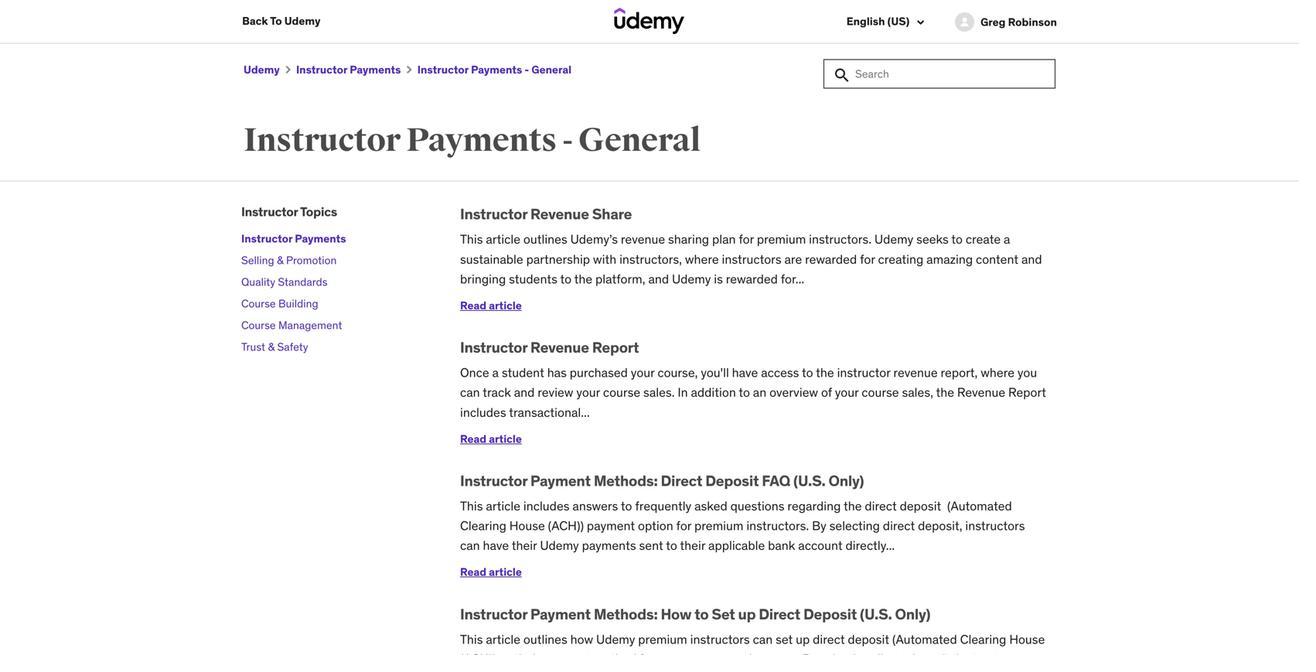 Task type: locate. For each thing, give the bounding box(es) containing it.
selecting inside this article outlines how udemy premium instructors can set up direct deposit (automated clearing house (ach)) as their payment method for course revenue they earn. by selecting direct deposit, instructors ca
[[820, 651, 871, 655]]

1 vertical spatial outlines
[[524, 631, 567, 647]]

for right option
[[676, 518, 692, 534]]

1 vertical spatial course
[[241, 318, 276, 332]]

house inside this article outlines how udemy premium instructors can set up direct deposit (automated clearing house (ach)) as their payment method for course revenue they earn. by selecting direct deposit, instructors ca
[[1010, 631, 1045, 647]]

includes left answers
[[524, 498, 570, 514]]

1 vertical spatial includes
[[524, 498, 570, 514]]

how
[[570, 631, 593, 647]]

1 vertical spatial read article link
[[460, 432, 522, 446]]

revenue
[[530, 205, 589, 223], [530, 338, 589, 357], [957, 385, 1006, 400]]

payment down how
[[543, 651, 591, 655]]

to up overview
[[802, 365, 813, 381]]

outlines for payment
[[524, 631, 567, 647]]

report up purchased
[[592, 338, 639, 357]]

0 horizontal spatial have
[[483, 538, 509, 553]]

the inside this article includes answers to frequently asked questions regarding the direct deposit  (automated clearing house (ach)) payment option for premium instructors. by selecting direct deposit, instructors can have their udemy payments sent to their applicable bank account directly...
[[844, 498, 862, 514]]

1 horizontal spatial house
[[1010, 631, 1045, 647]]

(u.s. up regarding
[[794, 471, 826, 490]]

and down instructors,
[[648, 271, 669, 287]]

2 vertical spatial read article
[[460, 565, 522, 579]]

and
[[1022, 251, 1042, 267], [648, 271, 669, 287], [514, 385, 535, 400]]

0 vertical spatial instructor payments - general
[[417, 63, 572, 77]]

report
[[592, 338, 639, 357], [1008, 385, 1046, 400]]

for
[[739, 231, 754, 247], [860, 251, 875, 267], [676, 518, 692, 534], [639, 651, 655, 655]]

instructor payments - general main content
[[0, 43, 1299, 655]]

amazing
[[927, 251, 973, 267]]

report down the you at the right
[[1008, 385, 1046, 400]]

1 vertical spatial -
[[562, 120, 573, 161]]

their
[[512, 538, 537, 553], [680, 538, 705, 553], [514, 651, 540, 655]]

read article link for instructor payment methods: direct deposit faq (u.s. only)
[[460, 565, 522, 579]]

1 read article from the top
[[460, 299, 522, 312]]

read article
[[460, 299, 522, 312], [460, 432, 522, 446], [460, 565, 522, 579]]

up
[[738, 605, 756, 623], [796, 631, 810, 647]]

0 horizontal spatial clearing
[[460, 518, 506, 534]]

1 vertical spatial instructors.
[[747, 518, 809, 534]]

deposit up asked
[[705, 471, 759, 490]]

2 vertical spatial revenue
[[957, 385, 1006, 400]]

1 vertical spatial house
[[1010, 631, 1045, 647]]

sent
[[639, 538, 663, 553]]

udemy up method
[[596, 631, 635, 647]]

1 methods: from the top
[[594, 471, 658, 490]]

(u.s.
[[794, 471, 826, 490], [860, 605, 892, 623]]

premium inside this article includes answers to frequently asked questions regarding the direct deposit  (automated clearing house (ach)) payment option for premium instructors. by selecting direct deposit, instructors can have their udemy payments sent to their applicable bank account directly...
[[695, 518, 744, 534]]

outlines inside this article outlines how udemy premium instructors can set up direct deposit (automated clearing house (ach)) as their payment method for course revenue they earn. by selecting direct deposit, instructors ca
[[524, 631, 567, 647]]

rewarded right are on the top of the page
[[805, 251, 857, 267]]

instructor revenue share link
[[460, 205, 632, 223]]

0 vertical spatial instructors.
[[809, 231, 872, 247]]

includes down track
[[460, 404, 506, 420]]

can
[[460, 385, 480, 400], [460, 538, 480, 553], [753, 631, 773, 647]]

0 horizontal spatial premium
[[638, 631, 687, 647]]

revenue up udemy's
[[530, 205, 589, 223]]

by up "account" in the bottom right of the page
[[812, 518, 827, 534]]

0 vertical spatial course
[[241, 297, 276, 310]]

1 read from the top
[[460, 299, 487, 312]]

0 vertical spatial (automated
[[947, 498, 1012, 514]]

0 vertical spatial general
[[532, 63, 572, 77]]

0 horizontal spatial house
[[509, 518, 545, 534]]

0 horizontal spatial includes
[[460, 404, 506, 420]]

your right of
[[835, 385, 859, 400]]

selecting up directly...
[[830, 518, 880, 534]]

1 horizontal spatial clearing
[[960, 631, 1007, 647]]

the
[[574, 271, 593, 287], [816, 365, 834, 381], [936, 385, 954, 400], [844, 498, 862, 514]]

1 payment from the top
[[530, 471, 591, 490]]

2 horizontal spatial premium
[[757, 231, 806, 247]]

1 vertical spatial methods:
[[594, 605, 658, 623]]

1 horizontal spatial direct
[[759, 605, 800, 623]]

0 horizontal spatial and
[[514, 385, 535, 400]]

for inside this article outlines how udemy premium instructors can set up direct deposit (automated clearing house (ach)) as their payment method for course revenue they earn. by selecting direct deposit, instructors ca
[[639, 651, 655, 655]]

1 vertical spatial can
[[460, 538, 480, 553]]

this article outlines udemy's revenue sharing plan for premium instructors. udemy seeks to create a sustainable partnership with instructors, where instructors are rewarded for creating amazing content and bringing students to the platform, and udemy is rewarded for...
[[460, 231, 1042, 287]]

2 vertical spatial and
[[514, 385, 535, 400]]

1 outlines from the top
[[524, 231, 567, 247]]

0 vertical spatial read article link
[[460, 299, 522, 312]]

read for instructor revenue share
[[460, 299, 487, 312]]

1 this from the top
[[460, 231, 483, 247]]

promotion
[[286, 253, 337, 267]]

None search field
[[824, 59, 1056, 89]]

1 horizontal spatial includes
[[524, 498, 570, 514]]

they
[[745, 651, 769, 655]]

instructor payments selling & promotion quality standards course building course management trust & safety
[[241, 232, 346, 354]]

to
[[270, 14, 282, 28]]

and right content
[[1022, 251, 1042, 267]]

2 vertical spatial premium
[[638, 631, 687, 647]]

(u.s. up deposit
[[860, 605, 892, 623]]

3 read from the top
[[460, 565, 487, 579]]

frequently
[[635, 498, 692, 514]]

article inside this article outlines how udemy premium instructors can set up direct deposit (automated clearing house (ach)) as their payment method for course revenue they earn. by selecting direct deposit, instructors ca
[[486, 631, 521, 647]]

by right earn.
[[803, 651, 817, 655]]

1 vertical spatial have
[[483, 538, 509, 553]]

and down the student
[[514, 385, 535, 400]]

0 vertical spatial payment
[[587, 518, 635, 534]]

0 horizontal spatial a
[[492, 365, 499, 381]]

udemy
[[284, 14, 321, 28], [244, 63, 280, 77], [875, 231, 914, 247], [672, 271, 711, 287], [540, 538, 579, 553], [596, 631, 635, 647]]

0 vertical spatial a
[[1004, 231, 1010, 247]]

2 read article link from the top
[[460, 432, 522, 446]]

1 vertical spatial revenue
[[530, 338, 589, 357]]

methods: up answers
[[594, 471, 658, 490]]

read article for instructor payment methods: direct deposit faq (u.s. only)
[[460, 565, 522, 579]]

payment up how
[[530, 605, 591, 623]]

direct
[[661, 471, 702, 490], [759, 605, 800, 623]]

the inside this article outlines udemy's revenue sharing plan for premium instructors. udemy seeks to create a sustainable partnership with instructors, where instructors are rewarded for creating amazing content and bringing students to the platform, and udemy is rewarded for...
[[574, 271, 593, 287]]

revenue up instructors,
[[621, 231, 665, 247]]

1 vertical spatial instructor payments - general
[[244, 120, 701, 161]]

1 read article link from the top
[[460, 299, 522, 312]]

1 vertical spatial payment
[[530, 605, 591, 623]]

your up sales.
[[631, 365, 655, 381]]

0 vertical spatial clearing
[[460, 518, 506, 534]]

english
[[847, 14, 885, 28]]

a inside 'once a student has purchased your course, you'll have access to the instructor revenue report, where you can track and review your course sales. in addition to an overview of your course sales, the revenue report includes transactional...'
[[492, 365, 499, 381]]

methods:
[[594, 471, 658, 490], [594, 605, 658, 623]]

1 horizontal spatial report
[[1008, 385, 1046, 400]]

udemy left payments
[[540, 538, 579, 553]]

2 horizontal spatial course
[[862, 385, 899, 400]]

outlines up partnership
[[524, 231, 567, 247]]

1 vertical spatial where
[[981, 365, 1015, 381]]

course down quality
[[241, 297, 276, 310]]

1 vertical spatial and
[[648, 271, 669, 287]]

0 vertical spatial direct
[[661, 471, 702, 490]]

directly...
[[846, 538, 895, 553]]

0 horizontal spatial only)
[[829, 471, 864, 490]]

0 horizontal spatial revenue
[[621, 231, 665, 247]]

(ach)) down answers
[[548, 518, 584, 534]]

selling & promotion link
[[241, 253, 337, 267]]

& right trust
[[268, 340, 275, 354]]

payments
[[350, 63, 401, 77], [471, 63, 522, 77], [406, 120, 557, 161], [295, 232, 346, 245]]

rewarded right is
[[726, 271, 778, 287]]

read article for instructor revenue share
[[460, 299, 522, 312]]

read article link
[[460, 299, 522, 312], [460, 432, 522, 446], [460, 565, 522, 579]]

0 vertical spatial house
[[509, 518, 545, 534]]

1 horizontal spatial a
[[1004, 231, 1010, 247]]

2 methods: from the top
[[594, 605, 658, 623]]

seeks
[[917, 231, 949, 247]]

0 vertical spatial have
[[732, 365, 758, 381]]

3 this from the top
[[460, 631, 483, 647]]

deposit,
[[918, 518, 963, 534], [909, 651, 953, 655]]

instructors. inside this article outlines udemy's revenue sharing plan for premium instructors. udemy seeks to create a sustainable partnership with instructors, where instructors are rewarded for creating amazing content and bringing students to the platform, and udemy is rewarded for...
[[809, 231, 872, 247]]

0 vertical spatial -
[[525, 63, 529, 77]]

0 horizontal spatial up
[[738, 605, 756, 623]]

none search field inside instructor payments - general main content
[[824, 59, 1056, 89]]

0 horizontal spatial direct
[[661, 471, 702, 490]]

by
[[812, 518, 827, 534], [803, 651, 817, 655]]

0 horizontal spatial -
[[525, 63, 529, 77]]

1 vertical spatial clearing
[[960, 631, 1007, 647]]

instructor payments
[[296, 63, 401, 77]]

instructor payments - general link
[[417, 63, 572, 77]]

udemy inside this article includes answers to frequently asked questions regarding the direct deposit  (automated clearing house (ach)) payment option for premium instructors. by selecting direct deposit, instructors can have their udemy payments sent to their applicable bank account directly...
[[540, 538, 579, 553]]

1 vertical spatial read article
[[460, 432, 522, 446]]

course
[[603, 385, 641, 400], [862, 385, 899, 400], [658, 651, 695, 655]]

course down instructor
[[862, 385, 899, 400]]

where down "sharing"
[[685, 251, 719, 267]]

payment for direct
[[530, 471, 591, 490]]

3 read article link from the top
[[460, 565, 522, 579]]

read article link for instructor revenue share
[[460, 299, 522, 312]]

general
[[532, 63, 572, 77], [578, 120, 701, 161]]

instructor payment methods: direct deposit faq (u.s. only) link
[[460, 471, 864, 490]]

outlines
[[524, 231, 567, 247], [524, 631, 567, 647]]

(automated inside this article outlines how udemy premium instructors can set up direct deposit (automated clearing house (ach)) as their payment method for course revenue they earn. by selecting direct deposit, instructors ca
[[892, 631, 957, 647]]

0 vertical spatial this
[[460, 231, 483, 247]]

this inside this article outlines udemy's revenue sharing plan for premium instructors. udemy seeks to create a sustainable partnership with instructors, where instructors are rewarded for creating amazing content and bringing students to the platform, and udemy is rewarded for...
[[460, 231, 483, 247]]

once a student has purchased your course, you'll have access to the instructor revenue report, where you can track and review your course sales. in addition to an overview of your course sales, the revenue report includes transactional...
[[460, 365, 1046, 420]]

for right plan at the right top
[[739, 231, 754, 247]]

direct up set
[[759, 605, 800, 623]]

0 vertical spatial by
[[812, 518, 827, 534]]

0 vertical spatial &
[[277, 253, 284, 267]]

for right method
[[639, 651, 655, 655]]

deposit, inside this article outlines how udemy premium instructors can set up direct deposit (automated clearing house (ach)) as their payment method for course revenue they earn. by selecting direct deposit, instructors ca
[[909, 651, 953, 655]]

0 vertical spatial methods:
[[594, 471, 658, 490]]

revenue up sales,
[[894, 365, 938, 381]]

only)
[[829, 471, 864, 490], [895, 605, 931, 623]]

2 vertical spatial this
[[460, 631, 483, 647]]

0 vertical spatial deposit
[[705, 471, 759, 490]]

a up content
[[1004, 231, 1010, 247]]

revenue up has
[[530, 338, 589, 357]]

1 horizontal spatial up
[[796, 631, 810, 647]]

2 read from the top
[[460, 432, 487, 446]]

(ach)) left as
[[460, 651, 496, 655]]

payment up answers
[[530, 471, 591, 490]]

udemy inside this article outlines how udemy premium instructors can set up direct deposit (automated clearing house (ach)) as their payment method for course revenue they earn. by selecting direct deposit, instructors ca
[[596, 631, 635, 647]]

0 vertical spatial payment
[[530, 471, 591, 490]]

2 horizontal spatial revenue
[[894, 365, 938, 381]]

revenue left they on the right bottom of page
[[698, 651, 742, 655]]

a up track
[[492, 365, 499, 381]]

quality standards link
[[241, 275, 328, 289]]

the down "report,"
[[936, 385, 954, 400]]

1 horizontal spatial have
[[732, 365, 758, 381]]

methods: up method
[[594, 605, 658, 623]]

payment
[[530, 471, 591, 490], [530, 605, 591, 623]]

instructor payments - general
[[417, 63, 572, 77], [244, 120, 701, 161]]

2 outlines from the top
[[524, 631, 567, 647]]

to left set
[[695, 605, 709, 623]]

your down purchased
[[576, 385, 600, 400]]

0 horizontal spatial &
[[268, 340, 275, 354]]

selecting inside this article includes answers to frequently asked questions regarding the direct deposit  (automated clearing house (ach)) payment option for premium instructors. by selecting direct deposit, instructors can have their udemy payments sent to their applicable bank account directly...
[[830, 518, 880, 534]]

questions
[[731, 498, 785, 514]]

1 horizontal spatial revenue
[[698, 651, 742, 655]]

clearing inside this article outlines how udemy premium instructors can set up direct deposit (automated clearing house (ach)) as their payment method for course revenue they earn. by selecting direct deposit, instructors ca
[[960, 631, 1007, 647]]

2 vertical spatial revenue
[[698, 651, 742, 655]]

(us)
[[888, 14, 910, 28]]

where inside 'once a student has purchased your course, you'll have access to the instructor revenue report, where you can track and review your course sales. in addition to an overview of your course sales, the revenue report includes transactional...'
[[981, 365, 1015, 381]]

premium down 'how'
[[638, 631, 687, 647]]

an
[[753, 385, 767, 400]]

(automated
[[947, 498, 1012, 514], [892, 631, 957, 647]]

1 vertical spatial premium
[[695, 518, 744, 534]]

premium up are on the top of the page
[[757, 231, 806, 247]]

the right regarding
[[844, 498, 862, 514]]

1 horizontal spatial and
[[648, 271, 669, 287]]

safety
[[277, 340, 308, 354]]

revenue
[[621, 231, 665, 247], [894, 365, 938, 381], [698, 651, 742, 655]]

instructor
[[296, 63, 347, 77], [417, 63, 469, 77], [244, 120, 401, 161], [241, 204, 298, 220], [460, 205, 527, 223], [241, 232, 292, 245], [460, 338, 527, 357], [460, 471, 527, 490], [460, 605, 527, 623]]

selecting down deposit
[[820, 651, 871, 655]]

course up trust
[[241, 318, 276, 332]]

& up quality standards link
[[277, 253, 284, 267]]

0 vertical spatial up
[[738, 605, 756, 623]]

0 vertical spatial selecting
[[830, 518, 880, 534]]

3 read article from the top
[[460, 565, 522, 579]]

2 vertical spatial read article link
[[460, 565, 522, 579]]

for...
[[781, 271, 805, 287]]

1 horizontal spatial -
[[562, 120, 573, 161]]

2 this from the top
[[460, 498, 483, 514]]

1 horizontal spatial where
[[981, 365, 1015, 381]]

where left the you at the right
[[981, 365, 1015, 381]]

0 vertical spatial revenue
[[621, 231, 665, 247]]

1 vertical spatial report
[[1008, 385, 1046, 400]]

0 horizontal spatial (ach))
[[460, 651, 496, 655]]

1 vertical spatial revenue
[[894, 365, 938, 381]]

sustainable
[[460, 251, 523, 267]]

deposit up deposit
[[804, 605, 857, 623]]

this inside this article outlines how udemy premium instructors can set up direct deposit (automated clearing house (ach)) as their payment method for course revenue they earn. by selecting direct deposit, instructors ca
[[460, 631, 483, 647]]

article
[[486, 231, 521, 247], [489, 299, 522, 312], [489, 432, 522, 446], [486, 498, 521, 514], [489, 565, 522, 579], [486, 631, 521, 647]]

0 horizontal spatial where
[[685, 251, 719, 267]]

instructors
[[722, 251, 782, 267], [966, 518, 1025, 534], [690, 631, 750, 647], [956, 651, 1016, 655]]

1 vertical spatial general
[[578, 120, 701, 161]]

back to udemy
[[242, 14, 321, 28]]

0 vertical spatial read
[[460, 299, 487, 312]]

2 read article from the top
[[460, 432, 522, 446]]

1 horizontal spatial course
[[658, 651, 695, 655]]

1 vertical spatial (automated
[[892, 631, 957, 647]]

2 payment from the top
[[530, 605, 591, 623]]

payments
[[582, 538, 636, 553]]

the down partnership
[[574, 271, 593, 287]]

this for instructor payment methods: how to set up direct deposit (u.s. only)
[[460, 631, 483, 647]]

course down purchased
[[603, 385, 641, 400]]

premium down asked
[[695, 518, 744, 534]]

read for instructor payment methods: direct deposit faq (u.s. only)
[[460, 565, 487, 579]]

transactional...
[[509, 404, 590, 420]]

in
[[678, 385, 688, 400]]

faq
[[762, 471, 790, 490]]

&
[[277, 253, 284, 267], [268, 340, 275, 354]]

0 vertical spatial (u.s.
[[794, 471, 826, 490]]

method
[[594, 651, 636, 655]]

2 vertical spatial read
[[460, 565, 487, 579]]

instructors,
[[620, 251, 682, 267]]

premium
[[757, 231, 806, 247], [695, 518, 744, 534], [638, 631, 687, 647]]

1 vertical spatial instructor payments link
[[241, 232, 346, 245]]

to up amazing
[[952, 231, 963, 247]]

this inside this article includes answers to frequently asked questions regarding the direct deposit  (automated clearing house (ach)) payment option for premium instructors. by selecting direct deposit, instructors can have their udemy payments sent to their applicable bank account directly...
[[460, 498, 483, 514]]

0 vertical spatial only)
[[829, 471, 864, 490]]

outlines left how
[[524, 631, 567, 647]]

your
[[631, 365, 655, 381], [576, 385, 600, 400], [835, 385, 859, 400]]

direct up frequently
[[661, 471, 702, 490]]

content
[[976, 251, 1019, 267]]

by inside this article outlines how udemy premium instructors can set up direct deposit (automated clearing house (ach)) as their payment method for course revenue they earn. by selecting direct deposit, instructors ca
[[803, 651, 817, 655]]

0 vertical spatial revenue
[[530, 205, 589, 223]]

revenue down "report,"
[[957, 385, 1006, 400]]

payment for how
[[530, 605, 591, 623]]

outlines inside this article outlines udemy's revenue sharing plan for premium instructors. udemy seeks to create a sustainable partnership with instructors, where instructors are rewarded for creating amazing content and bringing students to the platform, and udemy is rewarded for...
[[524, 231, 567, 247]]

udemy link
[[244, 63, 280, 77]]

article inside this article includes answers to frequently asked questions regarding the direct deposit  (automated clearing house (ach)) payment option for premium instructors. by selecting direct deposit, instructors can have their udemy payments sent to their applicable bank account directly...
[[486, 498, 521, 514]]

course down 'how'
[[658, 651, 695, 655]]

house inside this article includes answers to frequently asked questions regarding the direct deposit  (automated clearing house (ach)) payment option for premium instructors. by selecting direct deposit, instructors can have their udemy payments sent to their applicable bank account directly...
[[509, 518, 545, 534]]

1 vertical spatial (ach))
[[460, 651, 496, 655]]

have inside this article includes answers to frequently asked questions regarding the direct deposit  (automated clearing house (ach)) payment option for premium instructors. by selecting direct deposit, instructors can have their udemy payments sent to their applicable bank account directly...
[[483, 538, 509, 553]]

this
[[460, 231, 483, 247], [460, 498, 483, 514], [460, 631, 483, 647]]

1 horizontal spatial your
[[631, 365, 655, 381]]

clearing
[[460, 518, 506, 534], [960, 631, 1007, 647]]

methods: for direct
[[594, 471, 658, 490]]

have inside 'once a student has purchased your course, you'll have access to the instructor revenue report, where you can track and review your course sales. in addition to an overview of your course sales, the revenue report includes transactional...'
[[732, 365, 758, 381]]

payment up payments
[[587, 518, 635, 534]]



Task type: vqa. For each thing, say whether or not it's contained in the screenshot.
© 2023 Udemy, Inc.
no



Task type: describe. For each thing, give the bounding box(es) containing it.
revenue inside this article outlines udemy's revenue sharing plan for premium instructors. udemy seeks to create a sustainable partnership with instructors, where instructors are rewarded for creating amazing content and bringing students to the platform, and udemy is rewarded for...
[[621, 231, 665, 247]]

quality
[[241, 275, 275, 289]]

udemy's
[[570, 231, 618, 247]]

read article link for instructor revenue report
[[460, 432, 522, 446]]

1 course from the top
[[241, 297, 276, 310]]

payments inside instructor payments selling & promotion quality standards course building course management trust & safety
[[295, 232, 346, 245]]

2 course from the top
[[241, 318, 276, 332]]

instructor payment methods: how to set up direct deposit (u.s. only)
[[460, 605, 931, 623]]

you'll
[[701, 365, 729, 381]]

share
[[592, 205, 632, 223]]

payment inside this article includes answers to frequently asked questions regarding the direct deposit  (automated clearing house (ach)) payment option for premium instructors. by selecting direct deposit, instructors can have their udemy payments sent to their applicable bank account directly...
[[587, 518, 635, 534]]

can inside this article outlines how udemy premium instructors can set up direct deposit (automated clearing house (ach)) as their payment method for course revenue they earn. by selecting direct deposit, instructors ca
[[753, 631, 773, 647]]

Search search field
[[824, 59, 1056, 89]]

revenue inside 'once a student has purchased your course, you'll have access to the instructor revenue report, where you can track and review your course sales. in addition to an overview of your course sales, the revenue report includes transactional...'
[[894, 365, 938, 381]]

where inside this article outlines udemy's revenue sharing plan for premium instructors. udemy seeks to create a sustainable partnership with instructors, where instructors are rewarded for creating amazing content and bringing students to the platform, and udemy is rewarded for...
[[685, 251, 719, 267]]

partnership
[[526, 251, 590, 267]]

udemy left is
[[672, 271, 711, 287]]

instructor payment methods: how to set up direct deposit (u.s. only) link
[[460, 605, 931, 623]]

trust
[[241, 340, 265, 354]]

you
[[1018, 365, 1037, 381]]

instructor
[[837, 365, 891, 381]]

applicable
[[708, 538, 765, 553]]

a inside this article outlines udemy's revenue sharing plan for premium instructors. udemy seeks to create a sustainable partnership with instructors, where instructors are rewarded for creating amazing content and bringing students to the platform, and udemy is rewarded for...
[[1004, 231, 1010, 247]]

udemy down back
[[244, 63, 280, 77]]

platform,
[[596, 271, 645, 287]]

includes inside this article includes answers to frequently asked questions regarding the direct deposit  (automated clearing house (ach)) payment option for premium instructors. by selecting direct deposit, instructors can have their udemy payments sent to their applicable bank account directly...
[[524, 498, 570, 514]]

how
[[661, 605, 692, 623]]

building
[[278, 297, 318, 310]]

bringing
[[460, 271, 506, 287]]

this article includes answers to frequently asked questions regarding the direct deposit  (automated clearing house (ach)) payment option for premium instructors. by selecting direct deposit, instructors can have their udemy payments sent to their applicable bank account directly...
[[460, 498, 1025, 553]]

course inside this article outlines how udemy premium instructors can set up direct deposit (automated clearing house (ach)) as their payment method for course revenue they earn. by selecting direct deposit, instructors ca
[[658, 651, 695, 655]]

this article outlines how udemy premium instructors can set up direct deposit (automated clearing house (ach)) as their payment method for course revenue they earn. by selecting direct deposit, instructors ca
[[460, 631, 1045, 655]]

english (us) link
[[847, 14, 924, 30]]

(ach)) inside this article includes answers to frequently asked questions regarding the direct deposit  (automated clearing house (ach)) payment option for premium instructors. by selecting direct deposit, instructors can have their udemy payments sent to their applicable bank account directly...
[[548, 518, 584, 534]]

set
[[712, 605, 735, 623]]

purchased
[[570, 365, 628, 381]]

back to udemy link
[[242, 0, 321, 42]]

1 horizontal spatial &
[[277, 253, 284, 267]]

to right "sent"
[[666, 538, 677, 553]]

their inside this article outlines how udemy premium instructors can set up direct deposit (automated clearing house (ach)) as their payment method for course revenue they earn. by selecting direct deposit, instructors ca
[[514, 651, 540, 655]]

revenue inside 'once a student has purchased your course, you'll have access to the instructor revenue report, where you can track and review your course sales. in addition to an overview of your course sales, the revenue report includes transactional...'
[[957, 385, 1006, 400]]

1 horizontal spatial general
[[578, 120, 701, 161]]

revenue inside this article outlines how udemy premium instructors can set up direct deposit (automated clearing house (ach)) as their payment method for course revenue they earn. by selecting direct deposit, instructors ca
[[698, 651, 742, 655]]

greg robinson image
[[955, 12, 974, 32]]

track
[[483, 385, 511, 400]]

option
[[638, 518, 673, 534]]

back
[[242, 14, 268, 28]]

sales.
[[643, 385, 675, 400]]

this for instructor payment methods: direct deposit faq (u.s. only)
[[460, 498, 483, 514]]

0 horizontal spatial deposit
[[705, 471, 759, 490]]

create
[[966, 231, 1001, 247]]

read article for instructor revenue report
[[460, 432, 522, 446]]

1 vertical spatial &
[[268, 340, 275, 354]]

0 vertical spatial report
[[592, 338, 639, 357]]

instructor revenue share
[[460, 205, 632, 223]]

addition
[[691, 385, 736, 400]]

1 horizontal spatial rewarded
[[805, 251, 857, 267]]

trust & safety link
[[241, 340, 308, 354]]

instructors. inside this article includes answers to frequently asked questions regarding the direct deposit  (automated clearing house (ach)) payment option for premium instructors. by selecting direct deposit, instructors can have their udemy payments sent to their applicable bank account directly...
[[747, 518, 809, 534]]

(automated inside this article includes answers to frequently asked questions regarding the direct deposit  (automated clearing house (ach)) payment option for premium instructors. by selecting direct deposit, instructors can have their udemy payments sent to their applicable bank account directly...
[[947, 498, 1012, 514]]

0 vertical spatial instructor payments link
[[296, 63, 401, 77]]

instructors inside this article includes answers to frequently asked questions regarding the direct deposit  (automated clearing house (ach)) payment option for premium instructors. by selecting direct deposit, instructors can have their udemy payments sent to their applicable bank account directly...
[[966, 518, 1025, 534]]

report inside 'once a student has purchased your course, you'll have access to the instructor revenue report, where you can track and review your course sales. in addition to an overview of your course sales, the revenue report includes transactional...'
[[1008, 385, 1046, 400]]

course management link
[[241, 318, 342, 332]]

review
[[538, 385, 573, 400]]

can inside 'once a student has purchased your course, you'll have access to the instructor revenue report, where you can track and review your course sales. in addition to an overview of your course sales, the revenue report includes transactional...'
[[460, 385, 480, 400]]

instructor payment methods: direct deposit faq (u.s. only)
[[460, 471, 864, 490]]

selling
[[241, 253, 274, 267]]

the up of
[[816, 365, 834, 381]]

deposit
[[848, 631, 889, 647]]

instructor inside instructor payments selling & promotion quality standards course building course management trust & safety
[[241, 232, 292, 245]]

2 horizontal spatial your
[[835, 385, 859, 400]]

student
[[502, 365, 544, 381]]

access
[[761, 365, 799, 381]]

are
[[785, 251, 802, 267]]

0 horizontal spatial your
[[576, 385, 600, 400]]

instructor topics
[[241, 204, 337, 220]]

for inside this article includes answers to frequently asked questions regarding the direct deposit  (automated clearing house (ach)) payment option for premium instructors. by selecting direct deposit, instructors can have their udemy payments sent to their applicable bank account directly...
[[676, 518, 692, 534]]

clearing inside this article includes answers to frequently asked questions regarding the direct deposit  (automated clearing house (ach)) payment option for premium instructors. by selecting direct deposit, instructors can have their udemy payments sent to their applicable bank account directly...
[[460, 518, 506, 534]]

course,
[[658, 365, 698, 381]]

1 horizontal spatial deposit
[[804, 605, 857, 623]]

as
[[499, 651, 512, 655]]

read for instructor revenue report
[[460, 432, 487, 446]]

instructor revenue report
[[460, 338, 639, 357]]

once
[[460, 365, 489, 381]]

topics
[[300, 204, 337, 220]]

is
[[714, 271, 723, 287]]

2 horizontal spatial and
[[1022, 251, 1042, 267]]

report,
[[941, 365, 978, 381]]

answers
[[573, 498, 618, 514]]

udemy up the creating
[[875, 231, 914, 247]]

udemy right to
[[284, 14, 321, 28]]

for left the creating
[[860, 251, 875, 267]]

premium inside this article outlines udemy's revenue sharing plan for premium instructors. udemy seeks to create a sustainable partnership with instructors, where instructors are rewarded for creating amazing content and bringing students to the platform, and udemy is rewarded for...
[[757, 231, 806, 247]]

1 vertical spatial only)
[[895, 605, 931, 623]]

sales,
[[902, 385, 933, 400]]

has
[[547, 365, 567, 381]]

methods: for how
[[594, 605, 658, 623]]

greg robinson
[[981, 15, 1057, 29]]

and inside 'once a student has purchased your course, you'll have access to the instructor revenue report, where you can track and review your course sales. in addition to an overview of your course sales, the revenue report includes transactional...'
[[514, 385, 535, 400]]

0 horizontal spatial (u.s.
[[794, 471, 826, 490]]

course building link
[[241, 297, 318, 310]]

sharing
[[668, 231, 709, 247]]

bank
[[768, 538, 795, 553]]

revenue for report
[[530, 338, 589, 357]]

management
[[278, 318, 342, 332]]

article inside this article outlines udemy's revenue sharing plan for premium instructors. udemy seeks to create a sustainable partnership with instructors, where instructors are rewarded for creating amazing content and bringing students to the platform, and udemy is rewarded for...
[[486, 231, 521, 247]]

up inside this article outlines how udemy premium instructors can set up direct deposit (automated clearing house (ach)) as their payment method for course revenue they earn. by selecting direct deposit, instructors ca
[[796, 631, 810, 647]]

includes inside 'once a student has purchased your course, you'll have access to the instructor revenue report, where you can track and review your course sales. in addition to an overview of your course sales, the revenue report includes transactional...'
[[460, 404, 506, 420]]

asked
[[695, 498, 728, 514]]

account
[[798, 538, 843, 553]]

to down partnership
[[560, 271, 572, 287]]

1 vertical spatial direct
[[759, 605, 800, 623]]

of
[[821, 385, 832, 400]]

1 horizontal spatial (u.s.
[[860, 605, 892, 623]]

robinson
[[1008, 15, 1057, 29]]

instructor revenue report link
[[460, 338, 639, 357]]

set
[[776, 631, 793, 647]]

revenue for share
[[530, 205, 589, 223]]

this for instructor revenue share
[[460, 231, 483, 247]]

0 horizontal spatial course
[[603, 385, 641, 400]]

instructors inside this article outlines udemy's revenue sharing plan for premium instructors. udemy seeks to create a sustainable partnership with instructors, where instructors are rewarded for creating amazing content and bringing students to the platform, and udemy is rewarded for...
[[722, 251, 782, 267]]

english (us)
[[847, 14, 912, 28]]

overview
[[770, 385, 818, 400]]

outlines for revenue
[[524, 231, 567, 247]]

by inside this article includes answers to frequently asked questions regarding the direct deposit  (automated clearing house (ach)) payment option for premium instructors. by selecting direct deposit, instructors can have their udemy payments sent to their applicable bank account directly...
[[812, 518, 827, 534]]

(ach)) inside this article outlines how udemy premium instructors can set up direct deposit (automated clearing house (ach)) as their payment method for course revenue they earn. by selecting direct deposit, instructors ca
[[460, 651, 496, 655]]

with
[[593, 251, 617, 267]]

deposit, inside this article includes answers to frequently asked questions regarding the direct deposit  (automated clearing house (ach)) payment option for premium instructors. by selecting direct deposit, instructors can have their udemy payments sent to their applicable bank account directly...
[[918, 518, 963, 534]]

0 horizontal spatial rewarded
[[726, 271, 778, 287]]

students
[[509, 271, 558, 287]]

earn.
[[772, 651, 800, 655]]

premium inside this article outlines how udemy premium instructors can set up direct deposit (automated clearing house (ach)) as their payment method for course revenue they earn. by selecting direct deposit, instructors ca
[[638, 631, 687, 647]]

greg
[[981, 15, 1006, 29]]

0 horizontal spatial general
[[532, 63, 572, 77]]

to right answers
[[621, 498, 632, 514]]

payment inside this article outlines how udemy premium instructors can set up direct deposit (automated clearing house (ach)) as their payment method for course revenue they earn. by selecting direct deposit, instructors ca
[[543, 651, 591, 655]]

plan
[[712, 231, 736, 247]]

can inside this article includes answers to frequently asked questions regarding the direct deposit  (automated clearing house (ach)) payment option for premium instructors. by selecting direct deposit, instructors can have their udemy payments sent to their applicable bank account directly...
[[460, 538, 480, 553]]

standards
[[278, 275, 328, 289]]

regarding
[[788, 498, 841, 514]]

to left an
[[739, 385, 750, 400]]



